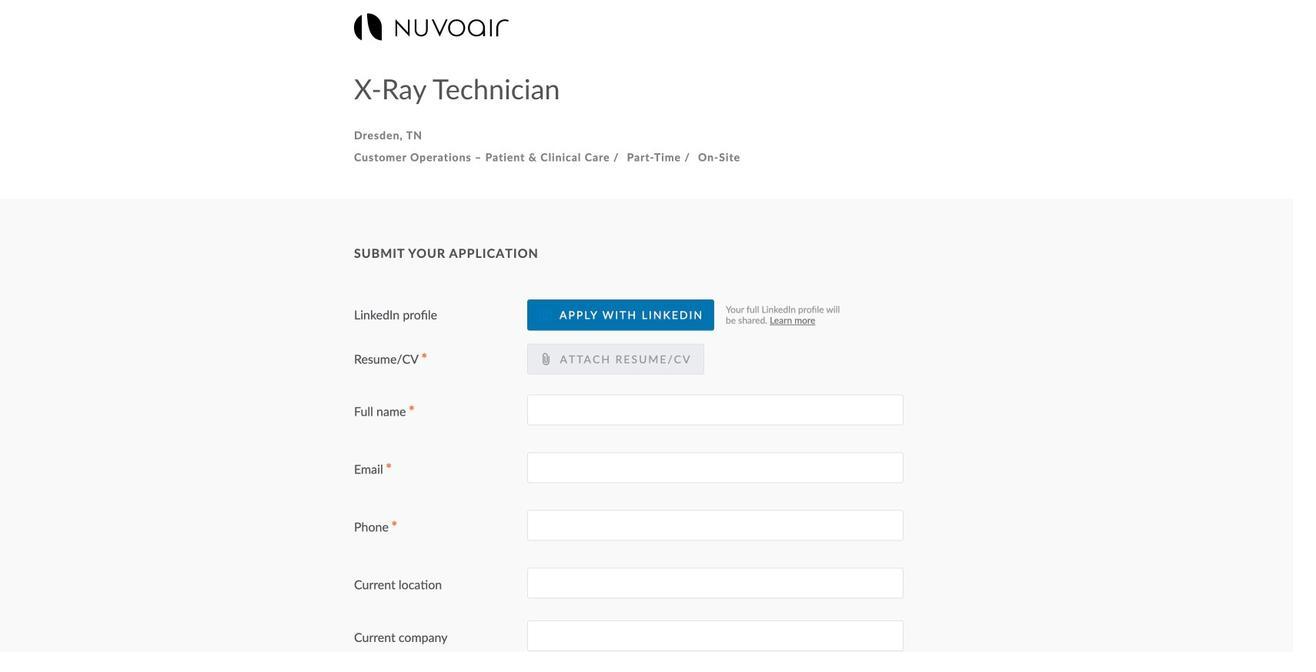Task type: vqa. For each thing, say whether or not it's contained in the screenshot.
email field
yes



Task type: locate. For each thing, give the bounding box(es) containing it.
nuvoair logo image
[[354, 13, 509, 40]]

None text field
[[527, 395, 904, 426], [527, 510, 904, 541], [527, 568, 904, 599], [527, 395, 904, 426], [527, 510, 904, 541], [527, 568, 904, 599]]

None text field
[[527, 621, 904, 651]]

paperclip image
[[540, 353, 552, 365]]

None email field
[[527, 452, 904, 483]]



